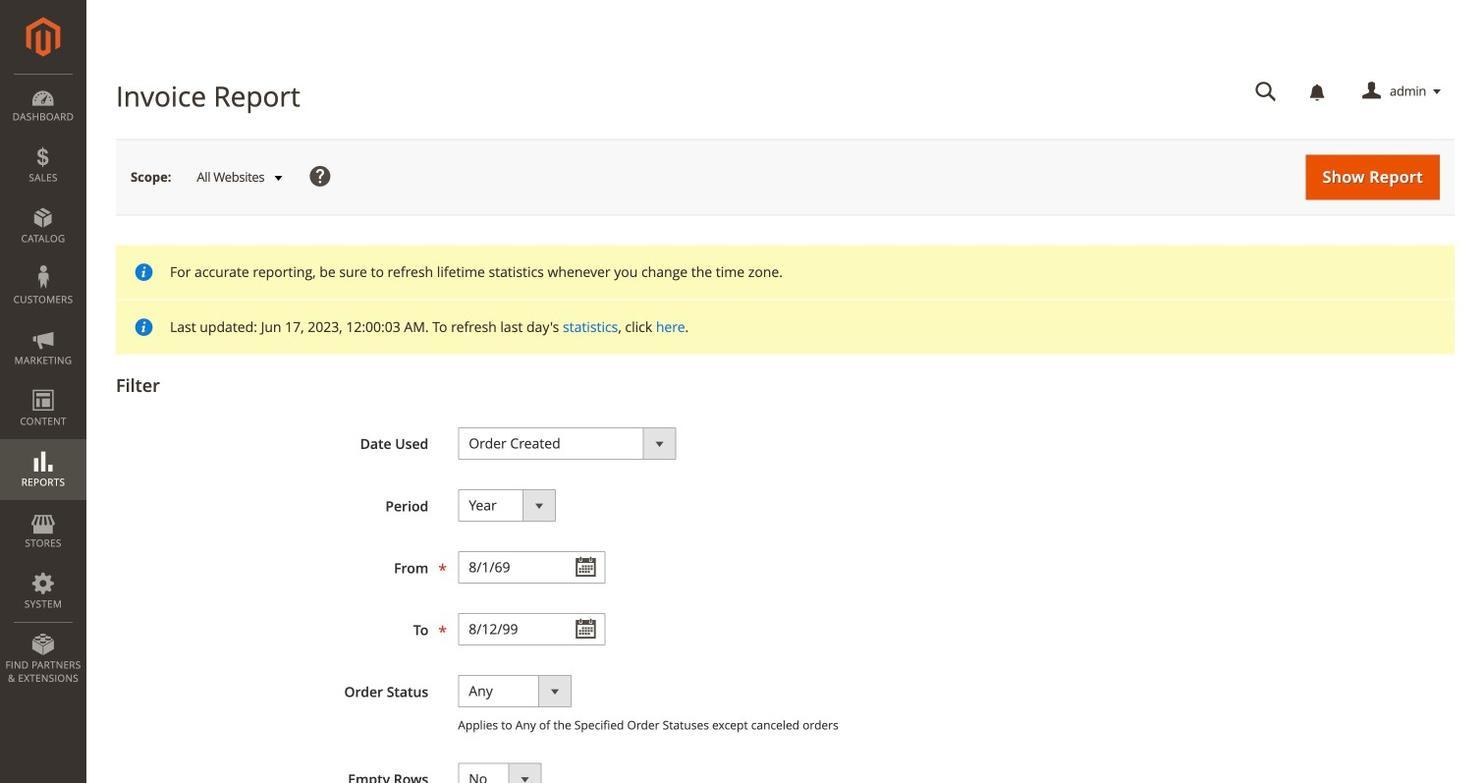 Task type: locate. For each thing, give the bounding box(es) containing it.
magento admin panel image
[[26, 17, 60, 57]]

None text field
[[1242, 75, 1291, 109]]

None text field
[[458, 551, 606, 584], [458, 613, 606, 646], [458, 551, 606, 584], [458, 613, 606, 646]]

menu bar
[[0, 74, 86, 695]]



